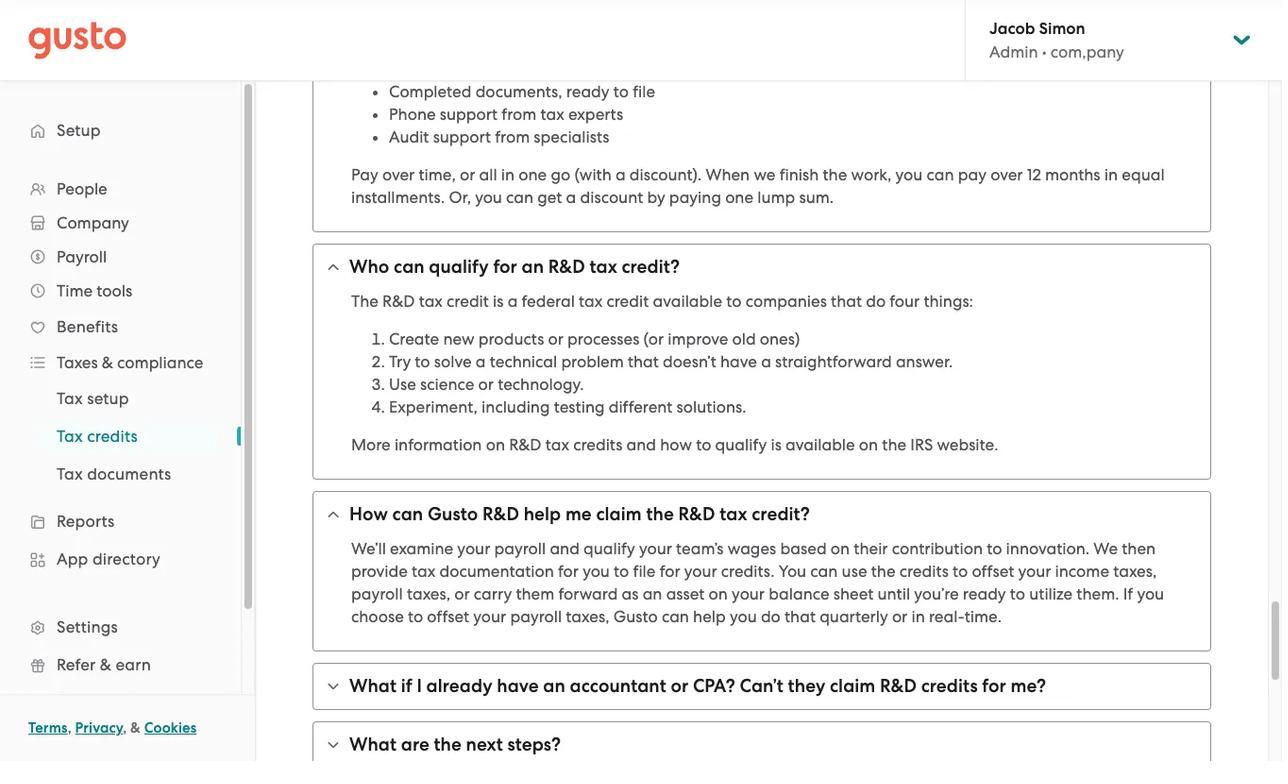 Task type: vqa. For each thing, say whether or not it's contained in the screenshot.
allow
no



Task type: locate. For each thing, give the bounding box(es) containing it.
who
[[349, 256, 389, 278]]

to right try
[[415, 352, 430, 371]]

and left how
[[627, 435, 656, 454]]

credits up you're
[[900, 562, 949, 581]]

list
[[0, 172, 241, 759], [0, 380, 241, 493]]

for
[[493, 256, 517, 278], [558, 562, 579, 581], [660, 562, 680, 581], [983, 675, 1007, 697]]

0 vertical spatial &
[[102, 353, 113, 372]]

0 horizontal spatial taxes,
[[407, 584, 451, 603]]

0 horizontal spatial credit?
[[622, 256, 680, 278]]

1 vertical spatial file
[[633, 562, 656, 581]]

1 , from the left
[[68, 720, 72, 737]]

1 vertical spatial claim
[[830, 675, 876, 697]]

credit up new
[[447, 292, 489, 311]]

create
[[389, 329, 439, 348]]

2 vertical spatial that
[[785, 607, 816, 626]]

file up as
[[633, 562, 656, 581]]

1 horizontal spatial over
[[991, 165, 1023, 184]]

credit
[[447, 292, 489, 311], [607, 292, 649, 311]]

, left privacy
[[68, 720, 72, 737]]

1 vertical spatial offset
[[427, 607, 470, 626]]

0 vertical spatial qualify
[[429, 256, 489, 278]]

go
[[551, 165, 571, 184]]

1 horizontal spatial one
[[725, 188, 754, 207]]

when
[[706, 165, 750, 184]]

payroll
[[57, 247, 107, 266]]

1 horizontal spatial credit?
[[752, 503, 810, 525]]

tax up wages
[[720, 503, 748, 525]]

ready inside we'll examine your payroll and qualify your team's wages based on their contribution to innovation. we then provide tax documentation for you to file for your credits. you can use the credits to offset your income taxes, payroll taxes, or carry them forward as an asset on your balance sheet until you're ready to utilize them. if you choose to offset your payroll taxes, gusto can help you do that quarterly or in real-time.
[[963, 584, 1006, 603]]

support
[[440, 105, 498, 124], [433, 127, 491, 146]]

try
[[389, 352, 411, 371]]

credits down "real-"
[[921, 675, 978, 697]]

2 over from the left
[[991, 165, 1023, 184]]

an
[[522, 256, 544, 278], [643, 584, 662, 603], [543, 675, 566, 697]]

help
[[524, 503, 561, 525], [693, 607, 726, 626]]

,
[[68, 720, 72, 737], [123, 720, 127, 737]]

qualify down solutions. on the right of the page
[[715, 435, 767, 454]]

that down the (or
[[628, 352, 659, 371]]

0 vertical spatial help
[[524, 503, 561, 525]]

claim right they
[[830, 675, 876, 697]]

including
[[482, 397, 550, 416]]

1 vertical spatial &
[[100, 655, 112, 674]]

solve
[[434, 352, 472, 371]]

for up products
[[493, 256, 517, 278]]

payroll up 'choose'
[[351, 584, 403, 603]]

1 vertical spatial have
[[497, 675, 539, 697]]

3 tax from the top
[[57, 465, 83, 484]]

1 horizontal spatial have
[[721, 352, 757, 371]]

tax down examine
[[412, 562, 436, 581]]

(or
[[644, 329, 664, 348]]

the right are
[[434, 734, 462, 755]]

what for what if i already have an accountant or cpa? can't they claim r&d credits for me?
[[349, 675, 397, 697]]

products
[[479, 329, 544, 348]]

0 vertical spatial is
[[493, 292, 504, 311]]

tax up specialists
[[541, 105, 565, 124]]

documents,
[[476, 82, 563, 101]]

& inside dropdown button
[[102, 353, 113, 372]]

can up examine
[[393, 503, 423, 525]]

tax up the processes
[[579, 292, 603, 311]]

all
[[479, 165, 497, 184]]

0 horizontal spatial is
[[493, 292, 504, 311]]

0 horizontal spatial gusto
[[428, 503, 478, 525]]

cpa?
[[693, 675, 736, 697]]

upgrade
[[57, 693, 124, 712]]

if
[[1124, 584, 1134, 603]]

testing
[[554, 397, 605, 416]]

or inside dropdown button
[[671, 675, 689, 697]]

1 horizontal spatial do
[[866, 292, 886, 311]]

1 vertical spatial available
[[786, 435, 855, 454]]

0 vertical spatial taxes,
[[1114, 562, 1157, 581]]

tax down the testing
[[546, 435, 569, 454]]

a up discount
[[616, 165, 626, 184]]

file up discount).
[[633, 82, 656, 101]]

tax for tax credits
[[57, 427, 83, 446]]

is down 'who can qualify for an r&d tax credit?'
[[493, 292, 504, 311]]

terms , privacy , & cookies
[[28, 720, 197, 737]]

&
[[102, 353, 113, 372], [100, 655, 112, 674], [130, 720, 141, 737]]

0 horizontal spatial do
[[761, 607, 781, 626]]

discount
[[580, 188, 643, 207]]

2 file from the top
[[633, 562, 656, 581]]

0 vertical spatial an
[[522, 256, 544, 278]]

on down including
[[486, 435, 505, 454]]

tax inside completed documents, ready to file phone support from tax experts audit support from specialists
[[541, 105, 565, 124]]

on left irs
[[859, 435, 878, 454]]

0 horizontal spatial help
[[524, 503, 561, 525]]

terms
[[28, 720, 68, 737]]

work,
[[851, 165, 892, 184]]

or inside pay over time, or all in one go (with a discount). when we finish the work, you can pay over 12 months in equal installments. or, you can get a discount by paying one lump sum.
[[460, 165, 475, 184]]

2 tax from the top
[[57, 427, 83, 446]]

have inside create new products or processes (or improve old ones) try to solve a technical problem that doesn't have a straightforward answer. use science or technology. experiment, including testing different solutions.
[[721, 352, 757, 371]]

to up old
[[727, 292, 742, 311]]

what left are
[[349, 734, 397, 755]]

tax down taxes
[[57, 389, 83, 408]]

if
[[401, 675, 413, 697]]

you
[[896, 165, 923, 184], [475, 188, 502, 207], [583, 562, 610, 581], [1137, 584, 1165, 603], [730, 607, 757, 626]]

setup link
[[19, 113, 222, 147]]

credit? inside dropdown button
[[622, 256, 680, 278]]

file inside completed documents, ready to file phone support from tax experts audit support from specialists
[[633, 82, 656, 101]]

what
[[349, 675, 397, 697], [349, 734, 397, 755]]

steps?
[[508, 734, 561, 755]]

2 list from the top
[[0, 380, 241, 493]]

your down carry
[[473, 607, 506, 626]]

to up experts
[[614, 82, 629, 101]]

0 vertical spatial credit?
[[622, 256, 680, 278]]

credit? inside 'dropdown button'
[[752, 503, 810, 525]]

0 vertical spatial claim
[[596, 503, 642, 525]]

0 vertical spatial available
[[653, 292, 723, 311]]

to left innovation.
[[987, 539, 1002, 558]]

2 vertical spatial payroll
[[510, 607, 562, 626]]

support up time,
[[433, 127, 491, 146]]

1 horizontal spatial help
[[693, 607, 726, 626]]

1 horizontal spatial qualify
[[584, 539, 635, 558]]

0 horizontal spatial one
[[519, 165, 547, 184]]

have right already
[[497, 675, 539, 697]]

in left equal
[[1105, 165, 1118, 184]]

credit up the processes
[[607, 292, 649, 311]]

tax credits
[[57, 427, 138, 446]]

1 horizontal spatial credit
[[607, 292, 649, 311]]

are
[[401, 734, 430, 755]]

refer
[[57, 655, 96, 674]]

1 horizontal spatial offset
[[972, 562, 1015, 581]]

taxes
[[57, 353, 98, 372]]

in right all in the left of the page
[[501, 165, 515, 184]]

help down 'asset'
[[693, 607, 726, 626]]

what if i already have an accountant or cpa? can't they claim r&d credits for me?
[[349, 675, 1046, 697]]

1 vertical spatial is
[[771, 435, 782, 454]]

, down the upgrade
[[123, 720, 127, 737]]

what for what are the next steps?
[[349, 734, 397, 755]]

2 vertical spatial taxes,
[[566, 607, 610, 626]]

1 horizontal spatial gusto
[[614, 607, 658, 626]]

to inside completed documents, ready to file phone support from tax experts audit support from specialists
[[614, 82, 629, 101]]

your up 'documentation'
[[457, 539, 490, 558]]

0 vertical spatial that
[[831, 292, 862, 311]]

from up all in the left of the page
[[495, 127, 530, 146]]

is
[[493, 292, 504, 311], [771, 435, 782, 454]]

0 horizontal spatial have
[[497, 675, 539, 697]]

2 horizontal spatial qualify
[[715, 435, 767, 454]]

& left cookies
[[130, 720, 141, 737]]

payroll up 'documentation'
[[494, 539, 546, 558]]

1 vertical spatial one
[[725, 188, 754, 207]]

0 vertical spatial file
[[633, 82, 656, 101]]

use
[[842, 562, 867, 581]]

to down contribution
[[953, 562, 968, 581]]

asset
[[666, 584, 705, 603]]

and down me
[[550, 539, 580, 558]]

2 horizontal spatial taxes,
[[1114, 562, 1157, 581]]

to right how
[[696, 435, 712, 454]]

1 vertical spatial qualify
[[715, 435, 767, 454]]

tax down tax credits at left bottom
[[57, 465, 83, 484]]

or left carry
[[455, 584, 470, 603]]

0 horizontal spatial credit
[[447, 292, 489, 311]]

until
[[878, 584, 911, 603]]

help inside we'll examine your payroll and qualify your team's wages based on their contribution to innovation. we then provide tax documentation for you to file for your credits. you can use the credits to offset your income taxes, payroll taxes, or carry them forward as an asset on your balance sheet until you're ready to utilize them. if you choose to offset your payroll taxes, gusto can help you do that quarterly or in real-time.
[[693, 607, 726, 626]]

0 vertical spatial ready
[[566, 82, 610, 101]]

gusto navigation element
[[0, 81, 241, 761]]

1 horizontal spatial available
[[786, 435, 855, 454]]

1 over from the left
[[382, 165, 415, 184]]

1 horizontal spatial in
[[912, 607, 925, 626]]

the
[[823, 165, 847, 184], [882, 435, 907, 454], [646, 503, 674, 525], [871, 562, 896, 581], [434, 734, 462, 755]]

from down documents,
[[502, 105, 537, 124]]

privacy
[[75, 720, 123, 737]]

1 horizontal spatial that
[[785, 607, 816, 626]]

0 horizontal spatial ,
[[68, 720, 72, 737]]

2 what from the top
[[349, 734, 397, 755]]

tax
[[541, 105, 565, 124], [590, 256, 617, 278], [419, 292, 443, 311], [579, 292, 603, 311], [546, 435, 569, 454], [720, 503, 748, 525], [412, 562, 436, 581]]

1 horizontal spatial taxes,
[[566, 607, 610, 626]]

1 vertical spatial gusto
[[614, 607, 658, 626]]

ready up experts
[[566, 82, 610, 101]]

information
[[395, 435, 482, 454]]

an up federal
[[522, 256, 544, 278]]

1 vertical spatial payroll
[[351, 584, 403, 603]]

0 vertical spatial have
[[721, 352, 757, 371]]

the up sum.
[[823, 165, 847, 184]]

tax up create
[[419, 292, 443, 311]]

0 vertical spatial what
[[349, 675, 397, 697]]

1 horizontal spatial is
[[771, 435, 782, 454]]

1 file from the top
[[633, 82, 656, 101]]

tax setup link
[[34, 382, 222, 416]]

how
[[349, 503, 388, 525]]

credits inside dropdown button
[[921, 675, 978, 697]]

0 vertical spatial do
[[866, 292, 886, 311]]

an up steps?
[[543, 675, 566, 697]]

tax setup
[[57, 389, 129, 408]]

can inside dropdown button
[[394, 256, 425, 278]]

1 tax from the top
[[57, 389, 83, 408]]

credits inside list
[[87, 427, 138, 446]]

ready up time.
[[963, 584, 1006, 603]]

1 credit from the left
[[447, 292, 489, 311]]

you down all in the left of the page
[[475, 188, 502, 207]]

or
[[460, 165, 475, 184], [548, 329, 564, 348], [478, 375, 494, 394], [455, 584, 470, 603], [892, 607, 908, 626], [671, 675, 689, 697]]

credits.
[[721, 562, 775, 581]]

that left four
[[831, 292, 862, 311]]

is up how can gusto r&d help me claim the r&d tax credit? 'dropdown button'
[[771, 435, 782, 454]]

have down old
[[721, 352, 757, 371]]

0 vertical spatial gusto
[[428, 503, 478, 525]]

who can qualify for an r&d tax credit? button
[[314, 244, 1211, 290]]

0 vertical spatial tax
[[57, 389, 83, 408]]

0 horizontal spatial over
[[382, 165, 415, 184]]

2 vertical spatial qualify
[[584, 539, 635, 558]]

me?
[[1011, 675, 1046, 697]]

1 vertical spatial what
[[349, 734, 397, 755]]

1 vertical spatial and
[[550, 539, 580, 558]]

an right as
[[643, 584, 662, 603]]

next
[[466, 734, 503, 755]]

settings
[[57, 618, 118, 637]]

0 horizontal spatial ready
[[566, 82, 610, 101]]

2 horizontal spatial in
[[1105, 165, 1118, 184]]

pay
[[351, 165, 378, 184]]

or left all in the left of the page
[[460, 165, 475, 184]]

that
[[831, 292, 862, 311], [628, 352, 659, 371], [785, 607, 816, 626]]

0 horizontal spatial qualify
[[429, 256, 489, 278]]

and inside we'll examine your payroll and qualify your team's wages based on their contribution to innovation. we then provide tax documentation for you to file for your credits. you can use the credits to offset your income taxes, payroll taxes, or carry them forward as an asset on your balance sheet until you're ready to utilize them. if you choose to offset your payroll taxes, gusto can help you do that quarterly or in real-time.
[[550, 539, 580, 558]]

home image
[[28, 21, 127, 59]]

0 vertical spatial offset
[[972, 562, 1015, 581]]

taxes, down then
[[1114, 562, 1157, 581]]

a right solve
[[476, 352, 486, 371]]

credit? up based
[[752, 503, 810, 525]]

jacob
[[990, 19, 1035, 39]]

credits inside we'll examine your payroll and qualify your team's wages based on their contribution to innovation. we then provide tax documentation for you to file for your credits. you can use the credits to offset your income taxes, payroll taxes, or carry them forward as an asset on your balance sheet until you're ready to utilize them. if you choose to offset your payroll taxes, gusto can help you do that quarterly or in real-time.
[[900, 562, 949, 581]]

0 horizontal spatial and
[[550, 539, 580, 558]]

over up installments. at the left of the page
[[382, 165, 415, 184]]

credits down the testing
[[573, 435, 623, 454]]

1 vertical spatial credit?
[[752, 503, 810, 525]]

1 vertical spatial tax
[[57, 427, 83, 446]]

list containing people
[[0, 172, 241, 759]]

& right taxes
[[102, 353, 113, 372]]

0 horizontal spatial claim
[[596, 503, 642, 525]]

1 vertical spatial ready
[[963, 584, 1006, 603]]

forward
[[559, 584, 618, 603]]

1 vertical spatial that
[[628, 352, 659, 371]]

credits up tax documents
[[87, 427, 138, 446]]

r&d right the
[[383, 292, 415, 311]]

2 , from the left
[[123, 720, 127, 737]]

reports link
[[19, 504, 222, 538]]

0 vertical spatial one
[[519, 165, 547, 184]]

r&d up 'documentation'
[[483, 503, 519, 525]]

& for compliance
[[102, 353, 113, 372]]

& left earn
[[100, 655, 112, 674]]

file inside we'll examine your payroll and qualify your team's wages based on their contribution to innovation. we then provide tax documentation for you to file for your credits. you can use the credits to offset your income taxes, payroll taxes, or carry them forward as an asset on your balance sheet until you're ready to utilize them. if you choose to offset your payroll taxes, gusto can help you do that quarterly or in real-time.
[[633, 562, 656, 581]]

qualify inside dropdown button
[[429, 256, 489, 278]]

to inside create new products or processes (or improve old ones) try to solve a technical problem that doesn't have a straightforward answer. use science or technology. experiment, including testing different solutions.
[[415, 352, 430, 371]]

the down more information on r&d tax credits and how to qualify is available on the irs website.
[[646, 503, 674, 525]]

cookies
[[144, 720, 197, 737]]

pay
[[958, 165, 987, 184]]

payroll down them
[[510, 607, 562, 626]]

0 vertical spatial and
[[627, 435, 656, 454]]

tax inside "link"
[[57, 465, 83, 484]]

1 horizontal spatial claim
[[830, 675, 876, 697]]

0 horizontal spatial that
[[628, 352, 659, 371]]

refer & earn
[[57, 655, 151, 674]]

in inside we'll examine your payroll and qualify your team's wages based on their contribution to innovation. we then provide tax documentation for you to file for your credits. you can use the credits to offset your income taxes, payroll taxes, or carry them forward as an asset on your balance sheet until you're ready to utilize them. if you choose to offset your payroll taxes, gusto can help you do that quarterly or in real-time.
[[912, 607, 925, 626]]

1 vertical spatial do
[[761, 607, 781, 626]]

tax inside dropdown button
[[590, 256, 617, 278]]

ready inside completed documents, ready to file phone support from tax experts audit support from specialists
[[566, 82, 610, 101]]

0 horizontal spatial available
[[653, 292, 723, 311]]

time,
[[419, 165, 456, 184]]

that down balance
[[785, 607, 816, 626]]

r&d down "quarterly"
[[880, 675, 917, 697]]

to up as
[[614, 562, 629, 581]]

2 vertical spatial tax
[[57, 465, 83, 484]]

you right the work,
[[896, 165, 923, 184]]

r&d down including
[[509, 435, 542, 454]]

help left me
[[524, 503, 561, 525]]

income
[[1055, 562, 1110, 581]]

1 vertical spatial help
[[693, 607, 726, 626]]

finish
[[780, 165, 819, 184]]

one left go
[[519, 165, 547, 184]]

simon
[[1039, 19, 1086, 39]]

1 list from the top
[[0, 172, 241, 759]]

tax down tax setup in the bottom left of the page
[[57, 427, 83, 446]]

1 horizontal spatial ready
[[963, 584, 1006, 603]]

offset down 'documentation'
[[427, 607, 470, 626]]

r&d
[[548, 256, 585, 278], [383, 292, 415, 311], [509, 435, 542, 454], [483, 503, 519, 525], [679, 503, 716, 525], [880, 675, 917, 697]]

problem
[[561, 352, 624, 371]]

to left utilize
[[1010, 584, 1026, 603]]

a
[[616, 165, 626, 184], [566, 188, 576, 207], [508, 292, 518, 311], [476, 352, 486, 371], [761, 352, 771, 371]]

can right who
[[394, 256, 425, 278]]

tax documents link
[[34, 457, 222, 491]]

qualify down or,
[[429, 256, 489, 278]]

1 horizontal spatial and
[[627, 435, 656, 454]]

setup
[[87, 389, 129, 408]]

1 vertical spatial an
[[643, 584, 662, 603]]

or up including
[[478, 375, 494, 394]]

1 horizontal spatial ,
[[123, 720, 127, 737]]

improve
[[668, 329, 728, 348]]

1 what from the top
[[349, 675, 397, 697]]

and
[[627, 435, 656, 454], [550, 539, 580, 558]]

offset up time.
[[972, 562, 1015, 581]]

accountant
[[570, 675, 667, 697]]



Task type: describe. For each thing, give the bounding box(es) containing it.
gusto inside 'dropdown button'
[[428, 503, 478, 525]]

experts
[[569, 105, 623, 124]]

the
[[351, 292, 379, 311]]

terms link
[[28, 720, 68, 737]]

list containing tax setup
[[0, 380, 241, 493]]

balance
[[769, 584, 830, 603]]

choose
[[351, 607, 404, 626]]

we
[[754, 165, 776, 184]]

qualify inside we'll examine your payroll and qualify your team's wages based on their contribution to innovation. we then provide tax documentation for you to file for your credits. you can use the credits to offset your income taxes, payroll taxes, or carry them forward as an asset on your balance sheet until you're ready to utilize them. if you choose to offset your payroll taxes, gusto can help you do that quarterly or in real-time.
[[584, 539, 635, 558]]

time tools
[[57, 281, 132, 300]]

what if i already have an accountant or cpa? can't they claim r&d credits for me? button
[[314, 664, 1211, 709]]

do inside we'll examine your payroll and qualify your team's wages based on their contribution to innovation. we then provide tax documentation for you to file for your credits. you can use the credits to offset your income taxes, payroll taxes, or carry them forward as an asset on your balance sheet until you're ready to utilize them. if you choose to offset your payroll taxes, gusto can help you do that quarterly or in real-time.
[[761, 607, 781, 626]]

the inside pay over time, or all in one go (with a discount). when we finish the work, you can pay over 12 months in equal installments. or, you can get a discount by paying one lump sum.
[[823, 165, 847, 184]]

you up forward at left
[[583, 562, 610, 581]]

or down until
[[892, 607, 908, 626]]

phone
[[389, 105, 436, 124]]

tools
[[97, 281, 132, 300]]

completed documents, ready to file phone support from tax experts audit support from specialists
[[389, 82, 656, 146]]

settings link
[[19, 610, 222, 644]]

upgrade link
[[19, 686, 222, 720]]

on up use
[[831, 539, 850, 558]]

federal
[[522, 292, 575, 311]]

a down the ones)
[[761, 352, 771, 371]]

a down 'who can qualify for an r&d tax credit?'
[[508, 292, 518, 311]]

months
[[1045, 165, 1101, 184]]

real-
[[929, 607, 965, 626]]

team's
[[676, 539, 724, 558]]

four
[[890, 292, 920, 311]]

privacy link
[[75, 720, 123, 737]]

what are the next steps?
[[349, 734, 561, 755]]

tax for tax setup
[[57, 389, 83, 408]]

documentation
[[440, 562, 554, 581]]

2 vertical spatial an
[[543, 675, 566, 697]]

1 vertical spatial from
[[495, 127, 530, 146]]

the left irs
[[882, 435, 907, 454]]

claim inside what if i already have an accountant or cpa? can't they claim r&d credits for me? dropdown button
[[830, 675, 876, 697]]

0 vertical spatial support
[[440, 105, 498, 124]]

discount).
[[630, 165, 702, 184]]

app directory
[[57, 550, 161, 569]]

you right if
[[1137, 584, 1165, 603]]

•
[[1042, 42, 1047, 61]]

time tools button
[[19, 274, 222, 308]]

tax inside we'll examine your payroll and qualify your team's wages based on their contribution to innovation. we then provide tax documentation for you to file for your credits. you can use the credits to offset your income taxes, payroll taxes, or carry them forward as an asset on your balance sheet until you're ready to utilize them. if you choose to offset your payroll taxes, gusto can help you do that quarterly or in real-time.
[[412, 562, 436, 581]]

0 vertical spatial from
[[502, 105, 537, 124]]

& for earn
[[100, 655, 112, 674]]

innovation.
[[1006, 539, 1090, 558]]

processes
[[568, 329, 640, 348]]

your down team's
[[684, 562, 717, 581]]

old
[[732, 329, 756, 348]]

tax inside 'dropdown button'
[[720, 503, 748, 525]]

2 horizontal spatial that
[[831, 292, 862, 311]]

you down credits. on the right of page
[[730, 607, 757, 626]]

we'll
[[351, 539, 386, 558]]

time.
[[965, 607, 1002, 626]]

company
[[57, 213, 129, 232]]

the inside we'll examine your payroll and qualify your team's wages based on their contribution to innovation. we then provide tax documentation for you to file for your credits. you can use the credits to offset your income taxes, payroll taxes, or carry them forward as an asset on your balance sheet until you're ready to utilize them. if you choose to offset your payroll taxes, gusto can help you do that quarterly or in real-time.
[[871, 562, 896, 581]]

them.
[[1077, 584, 1120, 603]]

utilize
[[1030, 584, 1073, 603]]

for left me?
[[983, 675, 1007, 697]]

equal
[[1122, 165, 1165, 184]]

technical
[[490, 352, 557, 371]]

different
[[609, 397, 673, 416]]

create new products or processes (or improve old ones) try to solve a technical problem that doesn't have a straightforward answer. use science or technology. experiment, including testing different solutions.
[[389, 329, 953, 416]]

straightforward
[[775, 352, 892, 371]]

carry
[[474, 584, 512, 603]]

things:
[[924, 292, 974, 311]]

the r&d tax credit is a federal tax credit available to companies that do four things:
[[351, 292, 974, 311]]

help inside 'dropdown button'
[[524, 503, 561, 525]]

an inside we'll examine your payroll and qualify your team's wages based on their contribution to innovation. we then provide tax documentation for you to file for your credits. you can use the credits to offset your income taxes, payroll taxes, or carry them forward as an asset on your balance sheet until you're ready to utilize them. if you choose to offset your payroll taxes, gusto can help you do that quarterly or in real-time.
[[643, 584, 662, 603]]

tax credits link
[[34, 419, 222, 453]]

wages
[[728, 539, 777, 558]]

more information on r&d tax credits and how to qualify is available on the irs website.
[[351, 435, 999, 454]]

can left pay
[[927, 165, 954, 184]]

doesn't
[[663, 352, 717, 371]]

(with
[[575, 165, 612, 184]]

what are the next steps? button
[[314, 722, 1211, 761]]

2 vertical spatial &
[[130, 720, 141, 737]]

or down federal
[[548, 329, 564, 348]]

app
[[57, 550, 88, 569]]

1 vertical spatial taxes,
[[407, 584, 451, 603]]

com,pany
[[1051, 42, 1125, 61]]

documents
[[87, 465, 171, 484]]

examine
[[390, 539, 454, 558]]

that inside we'll examine your payroll and qualify your team's wages based on their contribution to innovation. we then provide tax documentation for you to file for your credits. you can use the credits to offset your income taxes, payroll taxes, or carry them forward as an asset on your balance sheet until you're ready to utilize them. if you choose to offset your payroll taxes, gusto can help you do that quarterly or in real-time.
[[785, 607, 816, 626]]

audit
[[389, 127, 429, 146]]

experiment,
[[389, 397, 478, 416]]

earn
[[116, 655, 151, 674]]

r&d up federal
[[548, 256, 585, 278]]

can inside 'dropdown button'
[[393, 503, 423, 525]]

for up forward at left
[[558, 562, 579, 581]]

paying
[[669, 188, 721, 207]]

you
[[779, 562, 807, 581]]

quarterly
[[820, 607, 888, 626]]

can left use
[[811, 562, 838, 581]]

0 horizontal spatial offset
[[427, 607, 470, 626]]

on right 'asset'
[[709, 584, 728, 603]]

science
[[420, 375, 474, 394]]

12
[[1027, 165, 1041, 184]]

2 credit from the left
[[607, 292, 649, 311]]

technology.
[[498, 375, 584, 394]]

me
[[566, 503, 592, 525]]

reports
[[57, 512, 115, 531]]

new
[[443, 329, 475, 348]]

refer & earn link
[[19, 648, 222, 682]]

sheet
[[834, 584, 874, 603]]

1 vertical spatial support
[[433, 127, 491, 146]]

that inside create new products or processes (or improve old ones) try to solve a technical problem that doesn't have a straightforward answer. use science or technology. experiment, including testing different solutions.
[[628, 352, 659, 371]]

companies
[[746, 292, 827, 311]]

you're
[[914, 584, 959, 603]]

can down 'asset'
[[662, 607, 689, 626]]

your left team's
[[639, 539, 672, 558]]

claim inside how can gusto r&d help me claim the r&d tax credit? 'dropdown button'
[[596, 503, 642, 525]]

we'll examine your payroll and qualify your team's wages based on their contribution to innovation. we then provide tax documentation for you to file for your credits. you can use the credits to offset your income taxes, payroll taxes, or carry them forward as an asset on your balance sheet until you're ready to utilize them. if you choose to offset your payroll taxes, gusto can help you do that quarterly or in real-time.
[[351, 539, 1165, 626]]

we
[[1094, 539, 1118, 558]]

gusto inside we'll examine your payroll and qualify your team's wages based on their contribution to innovation. we then provide tax documentation for you to file for your credits. you can use the credits to offset your income taxes, payroll taxes, or carry them forward as an asset on your balance sheet until you're ready to utilize them. if you choose to offset your payroll taxes, gusto can help you do that quarterly or in real-time.
[[614, 607, 658, 626]]

how can gusto r&d help me claim the r&d tax credit?
[[349, 503, 810, 525]]

how can gusto r&d help me claim the r&d tax credit? button
[[314, 492, 1211, 537]]

can left get
[[506, 188, 534, 207]]

the inside 'dropdown button'
[[646, 503, 674, 525]]

directory
[[92, 550, 161, 569]]

provide
[[351, 562, 408, 581]]

to right 'choose'
[[408, 607, 423, 626]]

contribution
[[892, 539, 983, 558]]

have inside dropdown button
[[497, 675, 539, 697]]

app directory link
[[19, 542, 222, 576]]

0 vertical spatial payroll
[[494, 539, 546, 558]]

your down innovation.
[[1019, 562, 1052, 581]]

they
[[788, 675, 826, 697]]

r&d up team's
[[679, 503, 716, 525]]

your down credits. on the right of page
[[732, 584, 765, 603]]

the inside dropdown button
[[434, 734, 462, 755]]

taxes & compliance button
[[19, 346, 222, 380]]

completed
[[389, 82, 472, 101]]

cookies button
[[144, 717, 197, 739]]

tax for tax documents
[[57, 465, 83, 484]]

a right get
[[566, 188, 576, 207]]

get
[[538, 188, 562, 207]]

lump
[[758, 188, 795, 207]]

for up 'asset'
[[660, 562, 680, 581]]

0 horizontal spatial in
[[501, 165, 515, 184]]



